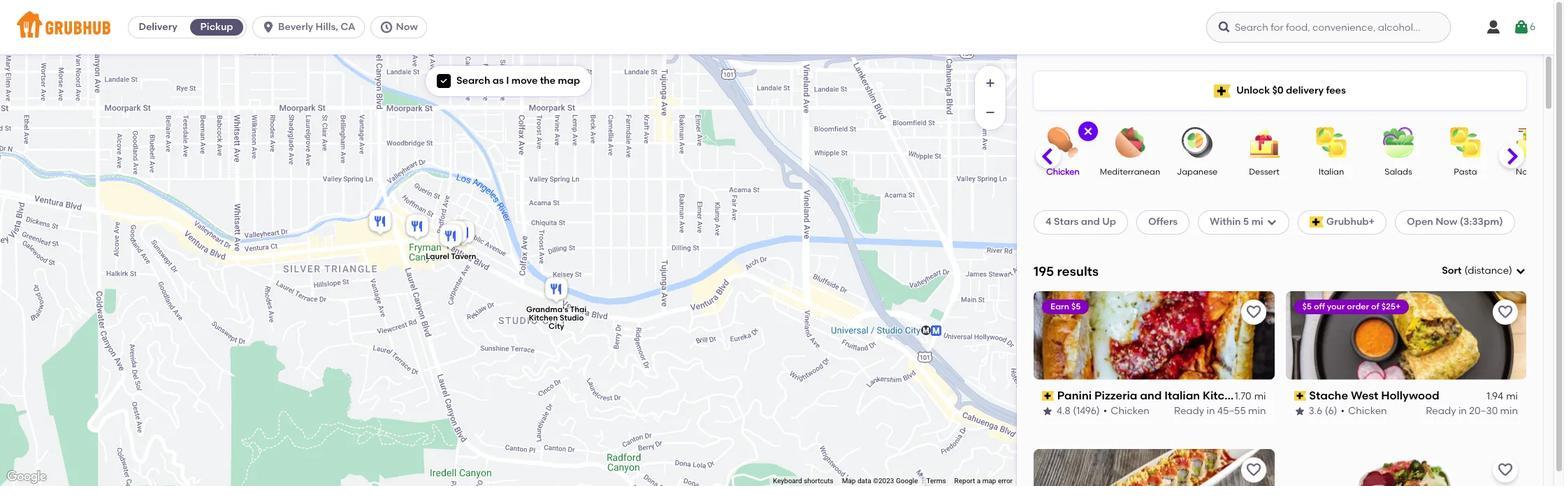 Task type: vqa. For each thing, say whether or not it's contained in the screenshot.
Stache
yes



Task type: describe. For each thing, give the bounding box(es) containing it.
$25+
[[1382, 302, 1401, 312]]

keyboard
[[773, 478, 803, 485]]

(
[[1465, 265, 1469, 277]]

salads image
[[1375, 127, 1424, 158]]

proceed to checkout
[[1168, 436, 1270, 447]]

results
[[1058, 263, 1099, 279]]

6
[[1531, 21, 1536, 33]]

1 horizontal spatial map
[[983, 478, 997, 485]]

save this restaurant image for stache west hollywood
[[1498, 304, 1515, 321]]

6 button
[[1514, 15, 1536, 40]]

japanese image
[[1173, 127, 1222, 158]]

svg image right the )
[[1516, 266, 1527, 277]]

chicken for panini
[[1111, 405, 1150, 417]]

mi for panini pizzeria and italian kitchen
[[1255, 391, 1267, 403]]

noodles
[[1517, 167, 1550, 177]]

(1496)
[[1073, 405, 1100, 417]]

svg image inside the now button
[[379, 20, 393, 34]]

stache west hollywood logo image
[[1286, 291, 1527, 380]]

• for pizzeria
[[1104, 405, 1108, 417]]

4 stars and up
[[1046, 216, 1117, 228]]

save this restaurant button down 20–30
[[1494, 458, 1519, 483]]

your
[[1328, 302, 1346, 312]]

stache
[[1310, 389, 1349, 403]]

none field containing sort
[[1443, 264, 1527, 279]]

save this restaurant image
[[1498, 462, 1515, 479]]

report a map error link
[[955, 478, 1013, 485]]

pickup button
[[187, 16, 246, 38]]

hollywood
[[1382, 389, 1440, 403]]

salads
[[1385, 167, 1413, 177]]

svg image inside beverly hills, ca button
[[262, 20, 276, 34]]

now inside button
[[396, 21, 418, 33]]

thai
[[570, 305, 587, 314]]

checkout
[[1223, 436, 1270, 447]]

stache west hollywood
[[1310, 389, 1440, 403]]

west
[[1352, 389, 1379, 403]]

1.70 mi
[[1235, 391, 1267, 403]]

panera bread image
[[366, 208, 394, 238]]

noodles image
[[1509, 127, 1558, 158]]

unlock $0 delivery fees
[[1237, 84, 1347, 96]]

plus icon image
[[984, 76, 998, 90]]

panini
[[1058, 389, 1092, 403]]

laurel tavern
[[426, 252, 476, 261]]

google
[[896, 478, 918, 485]]

$5 off your order of $25+
[[1303, 302, 1401, 312]]

grubhub plus flag logo image for grubhub+
[[1310, 217, 1324, 228]]

0 vertical spatial map
[[558, 75, 580, 87]]

0 horizontal spatial chicken
[[1047, 167, 1080, 177]]

panini pizzeria and italian kitchen
[[1058, 389, 1246, 403]]

proceed
[[1168, 436, 1208, 447]]

now button
[[370, 16, 433, 38]]

beverly
[[278, 21, 313, 33]]

google image
[[3, 468, 50, 487]]

hills,
[[316, 21, 338, 33]]

proceed to checkout button
[[1125, 429, 1312, 455]]

save this restaurant button left the 'off'
[[1241, 300, 1267, 325]]

)
[[1510, 265, 1513, 277]]

error
[[998, 478, 1013, 485]]

the
[[540, 75, 556, 87]]

minus icon image
[[984, 106, 998, 120]]

keyboard shortcuts
[[773, 478, 834, 485]]

star icon image for panini pizzeria and italian kitchen
[[1043, 406, 1054, 417]]

save this restaurant image for panini pizzeria and italian kitchen
[[1246, 304, 1262, 321]]

grubhub+
[[1327, 216, 1375, 228]]

italian image
[[1308, 127, 1357, 158]]

fees
[[1327, 84, 1347, 96]]

2 $5 from the left
[[1303, 302, 1312, 312]]

move
[[512, 75, 538, 87]]

pasta
[[1455, 167, 1478, 177]]

beverly hills, ca
[[278, 21, 356, 33]]

laurel
[[426, 252, 449, 261]]

©2023
[[873, 478, 895, 485]]

195 results
[[1034, 263, 1099, 279]]

unlock
[[1237, 84, 1271, 96]]

1.94
[[1487, 391, 1504, 403]]

pickup
[[200, 21, 233, 33]]

3.6 (6)
[[1309, 405, 1338, 417]]

pizzeria
[[1095, 389, 1138, 403]]

laurel tavern image
[[437, 222, 465, 253]]

(3:33pm)
[[1461, 216, 1504, 228]]

within 5 mi
[[1210, 216, 1264, 228]]

delivery
[[139, 21, 177, 33]]

grandma's
[[526, 305, 568, 314]]

grandma's thai kitchen studio city
[[526, 305, 587, 331]]

mi for stache west hollywood
[[1507, 391, 1519, 403]]

subscription pass image
[[1043, 392, 1055, 401]]

save this restaurant button down checkout
[[1241, 458, 1267, 483]]

dessert image
[[1240, 127, 1289, 158]]

studio
[[560, 314, 584, 323]]

4.8 (1496)
[[1057, 405, 1100, 417]]

45–55
[[1218, 405, 1247, 417]]

1 vertical spatial italian
[[1165, 389, 1201, 403]]

(6)
[[1326, 405, 1338, 417]]

in for panini pizzeria and italian kitchen
[[1207, 405, 1216, 417]]

5
[[1244, 216, 1250, 228]]

sort ( distance )
[[1443, 265, 1513, 277]]

mediterranean
[[1100, 167, 1161, 177]]

ready for hollywood
[[1427, 405, 1457, 417]]

in for stache west hollywood
[[1459, 405, 1468, 417]]

ca
[[341, 21, 356, 33]]

ready for and
[[1175, 405, 1205, 417]]

shortcuts
[[804, 478, 834, 485]]

subscription pass image
[[1295, 392, 1307, 401]]

0 vertical spatial italian
[[1319, 167, 1345, 177]]



Task type: locate. For each thing, give the bounding box(es) containing it.
and left up
[[1082, 216, 1100, 228]]

2 horizontal spatial chicken
[[1349, 405, 1388, 417]]

0 horizontal spatial •
[[1104, 405, 1108, 417]]

• chicken
[[1104, 405, 1150, 417], [1342, 405, 1388, 417]]

off
[[1314, 302, 1326, 312]]

report
[[955, 478, 976, 485]]

chicken down west
[[1349, 405, 1388, 417]]

1 horizontal spatial grubhub plus flag logo image
[[1310, 217, 1324, 228]]

0 horizontal spatial • chicken
[[1104, 405, 1150, 417]]

min
[[1249, 405, 1267, 417], [1501, 405, 1519, 417]]

earn
[[1051, 302, 1070, 312]]

now right ca on the top left of page
[[396, 21, 418, 33]]

ready up 'proceed'
[[1175, 405, 1205, 417]]

data
[[858, 478, 872, 485]]

1 horizontal spatial min
[[1501, 405, 1519, 417]]

grubhub plus flag logo image for unlock $0 delivery fees
[[1215, 84, 1231, 98]]

city
[[549, 322, 564, 331]]

3.6
[[1309, 405, 1323, 417]]

map right a
[[983, 478, 997, 485]]

• chicken down west
[[1342, 405, 1388, 417]]

0 horizontal spatial min
[[1249, 405, 1267, 417]]

save this restaurant image down checkout
[[1246, 462, 1262, 479]]

svg image
[[1486, 19, 1503, 36], [262, 20, 276, 34], [379, 20, 393, 34], [1083, 126, 1094, 137], [1516, 266, 1527, 277]]

earn $5
[[1051, 302, 1081, 312]]

search
[[457, 75, 490, 87]]

star icon image down subscription pass icon
[[1043, 406, 1054, 417]]

pasta image
[[1442, 127, 1491, 158]]

1 vertical spatial now
[[1436, 216, 1458, 228]]

save this restaurant image down the )
[[1498, 304, 1515, 321]]

1 horizontal spatial star icon image
[[1295, 406, 1306, 417]]

1 horizontal spatial italian
[[1319, 167, 1345, 177]]

distance
[[1469, 265, 1510, 277]]

open now (3:33pm)
[[1408, 216, 1504, 228]]

kitchen inside grandma's thai kitchen studio city
[[529, 314, 558, 323]]

1 horizontal spatial kitchen
[[1203, 389, 1246, 403]]

italian up ready in 45–55 min in the right bottom of the page
[[1165, 389, 1201, 403]]

lala's argentine grill image
[[442, 219, 470, 250]]

japanese
[[1177, 167, 1218, 177]]

• chicken for pizzeria
[[1104, 405, 1150, 417]]

i
[[506, 75, 509, 87]]

mi right 1.70
[[1255, 391, 1267, 403]]

1 horizontal spatial $5
[[1303, 302, 1312, 312]]

0 horizontal spatial italian
[[1165, 389, 1201, 403]]

grubhub plus flag logo image
[[1215, 84, 1231, 98], [1310, 217, 1324, 228]]

195
[[1034, 263, 1055, 279]]

save this restaurant image left the 'off'
[[1246, 304, 1262, 321]]

in left 45–55
[[1207, 405, 1216, 417]]

star icon image
[[1043, 406, 1054, 417], [1295, 406, 1306, 417]]

min for panini pizzeria and italian kitchen
[[1249, 405, 1267, 417]]

0 vertical spatial kitchen
[[529, 314, 558, 323]]

svg image left 6 button
[[1486, 19, 1503, 36]]

open
[[1408, 216, 1434, 228]]

kitchen left the studio
[[529, 314, 558, 323]]

svg image right ca on the top left of page
[[379, 20, 393, 34]]

mi right 1.94
[[1507, 391, 1519, 403]]

dessert
[[1250, 167, 1280, 177]]

map data ©2023 google
[[842, 478, 918, 485]]

chicken
[[1047, 167, 1080, 177], [1111, 405, 1150, 417], [1349, 405, 1388, 417]]

in left 20–30
[[1459, 405, 1468, 417]]

sort
[[1443, 265, 1462, 277]]

1 horizontal spatial chicken
[[1111, 405, 1150, 417]]

$5 right earn
[[1072, 302, 1081, 312]]

kitchen up ready in 45–55 min in the right bottom of the page
[[1203, 389, 1246, 403]]

4
[[1046, 216, 1052, 228]]

0 horizontal spatial now
[[396, 21, 418, 33]]

1 ready from the left
[[1175, 405, 1205, 417]]

sweetgreen logo image
[[1286, 449, 1527, 487]]

2 • chicken from the left
[[1342, 405, 1388, 417]]

delivery
[[1287, 84, 1324, 96]]

and for pizzeria
[[1141, 389, 1162, 403]]

min down '1.94 mi' on the bottom of page
[[1501, 405, 1519, 417]]

0 horizontal spatial $5
[[1072, 302, 1081, 312]]

order
[[1348, 302, 1370, 312]]

ready in 20–30 min
[[1427, 405, 1519, 417]]

min down 1.70 mi at the right of the page
[[1249, 405, 1267, 417]]

as
[[493, 75, 504, 87]]

$5
[[1072, 302, 1081, 312], [1303, 302, 1312, 312]]

2 • from the left
[[1342, 405, 1345, 417]]

1 horizontal spatial •
[[1342, 405, 1345, 417]]

None field
[[1443, 264, 1527, 279]]

map
[[558, 75, 580, 87], [983, 478, 997, 485]]

kitchen
[[529, 314, 558, 323], [1203, 389, 1246, 403]]

panini pizzeria and italian kitchen logo image
[[1034, 291, 1275, 380]]

min for stache west hollywood
[[1501, 405, 1519, 417]]

svg image inside 6 button
[[1514, 19, 1531, 36]]

mediterranean image
[[1106, 127, 1155, 158]]

save this restaurant image
[[1246, 304, 1262, 321], [1498, 304, 1515, 321], [1246, 462, 1262, 479]]

beverly hills, ca button
[[252, 16, 370, 38]]

and
[[1082, 216, 1100, 228], [1141, 389, 1162, 403]]

1 vertical spatial and
[[1141, 389, 1162, 403]]

• chicken for west
[[1342, 405, 1388, 417]]

of
[[1372, 302, 1380, 312]]

map right the
[[558, 75, 580, 87]]

1 • from the left
[[1104, 405, 1108, 417]]

20–30
[[1470, 405, 1499, 417]]

1 horizontal spatial in
[[1459, 405, 1468, 417]]

grandma's thai kitchen studio city image
[[542, 275, 570, 306]]

0 vertical spatial now
[[396, 21, 418, 33]]

stars
[[1054, 216, 1079, 228]]

0 horizontal spatial ready
[[1175, 405, 1205, 417]]

up
[[1103, 216, 1117, 228]]

italian down "italian" image in the top of the page
[[1319, 167, 1345, 177]]

save this restaurant button down the )
[[1494, 300, 1519, 325]]

1 horizontal spatial ready
[[1427, 405, 1457, 417]]

mi right 5
[[1252, 216, 1264, 228]]

terms
[[927, 478, 946, 485]]

report a map error
[[955, 478, 1013, 485]]

0 horizontal spatial in
[[1207, 405, 1216, 417]]

ready down hollywood on the right
[[1427, 405, 1457, 417]]

1 star icon image from the left
[[1043, 406, 1054, 417]]

and right pizzeria at bottom
[[1141, 389, 1162, 403]]

1 • chicken from the left
[[1104, 405, 1150, 417]]

Search for food, convenience, alcohol... search field
[[1207, 12, 1452, 43]]

1 $5 from the left
[[1072, 302, 1081, 312]]

now right open
[[1436, 216, 1458, 228]]

offers
[[1149, 216, 1178, 228]]

map
[[842, 478, 856, 485]]

a
[[977, 478, 981, 485]]

delivery button
[[129, 16, 187, 38]]

2 star icon image from the left
[[1295, 406, 1306, 417]]

4.8
[[1057, 405, 1071, 417]]

0 horizontal spatial grubhub plus flag logo image
[[1215, 84, 1231, 98]]

1.94 mi
[[1487, 391, 1519, 403]]

1 in from the left
[[1207, 405, 1216, 417]]

1 horizontal spatial now
[[1436, 216, 1458, 228]]

main navigation navigation
[[0, 0, 1554, 55]]

grubhub plus flag logo image left unlock
[[1215, 84, 1231, 98]]

grubhub plus flag logo image left grubhub+
[[1310, 217, 1324, 228]]

2 in from the left
[[1459, 405, 1468, 417]]

chicken down pizzeria at bottom
[[1111, 405, 1150, 417]]

1 horizontal spatial and
[[1141, 389, 1162, 403]]

• for west
[[1342, 405, 1345, 417]]

1 vertical spatial map
[[983, 478, 997, 485]]

• down pizzeria at bottom
[[1104, 405, 1108, 417]]

tavern
[[451, 252, 476, 261]]

• right (6)
[[1342, 405, 1345, 417]]

•
[[1104, 405, 1108, 417], [1342, 405, 1345, 417]]

0 horizontal spatial and
[[1082, 216, 1100, 228]]

star icon image down subscription pass image
[[1295, 406, 1306, 417]]

1 min from the left
[[1249, 405, 1267, 417]]

0 vertical spatial grubhub plus flag logo image
[[1215, 84, 1231, 98]]

chicken for stache
[[1349, 405, 1388, 417]]

search as i move the map
[[457, 75, 580, 87]]

$5 left the 'off'
[[1303, 302, 1312, 312]]

svg image left beverly
[[262, 20, 276, 34]]

1 vertical spatial kitchen
[[1203, 389, 1246, 403]]

chicken image
[[1039, 127, 1088, 158]]

$0
[[1273, 84, 1284, 96]]

izakaya tora logo image
[[1034, 449, 1275, 487]]

1.70
[[1235, 391, 1252, 403]]

argo mediterranean grill image
[[449, 219, 477, 250]]

0 vertical spatial and
[[1082, 216, 1100, 228]]

in
[[1207, 405, 1216, 417], [1459, 405, 1468, 417]]

svg image left mediterranean image
[[1083, 126, 1094, 137]]

map region
[[0, 0, 1044, 487]]

within
[[1210, 216, 1241, 228]]

hot motha clucker image
[[403, 213, 431, 243]]

1 vertical spatial grubhub plus flag logo image
[[1310, 217, 1324, 228]]

to
[[1211, 436, 1221, 447]]

keyboard shortcuts button
[[773, 477, 834, 487]]

mi
[[1252, 216, 1264, 228], [1255, 391, 1267, 403], [1507, 391, 1519, 403]]

chicken down chicken image
[[1047, 167, 1080, 177]]

ready in 45–55 min
[[1175, 405, 1267, 417]]

2 ready from the left
[[1427, 405, 1457, 417]]

and for stars
[[1082, 216, 1100, 228]]

1 horizontal spatial • chicken
[[1342, 405, 1388, 417]]

star icon image for stache west hollywood
[[1295, 406, 1306, 417]]

0 horizontal spatial map
[[558, 75, 580, 87]]

0 horizontal spatial star icon image
[[1043, 406, 1054, 417]]

2 min from the left
[[1501, 405, 1519, 417]]

0 horizontal spatial kitchen
[[529, 314, 558, 323]]

svg image
[[1514, 19, 1531, 36], [1218, 20, 1232, 34], [440, 77, 448, 85], [1267, 217, 1278, 228]]

• chicken down pizzeria at bottom
[[1104, 405, 1150, 417]]



